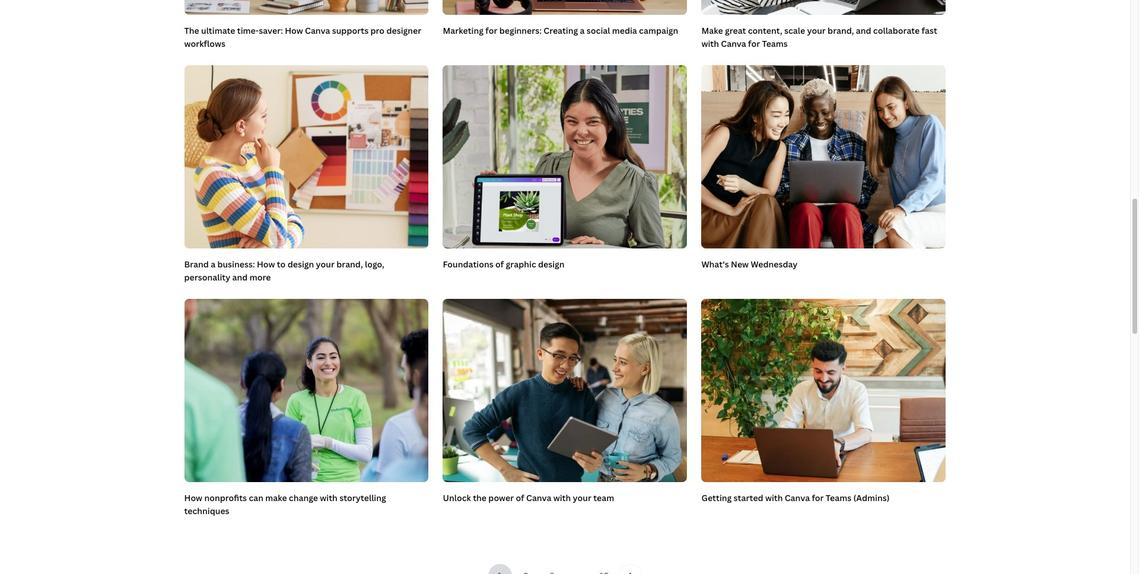 Task type: describe. For each thing, give the bounding box(es) containing it.
more
[[250, 272, 271, 283]]

scale
[[785, 25, 805, 36]]

saver:
[[259, 25, 283, 36]]

how inside brand a business: how to design your brand, logo, personality and more
[[257, 259, 275, 270]]

unlock the power of canva with your team
[[443, 492, 614, 504]]

getting started with canva for teams (admins)
[[702, 492, 890, 504]]

new
[[731, 259, 749, 270]]

personality
[[184, 272, 230, 283]]

foundations
[[443, 259, 494, 270]]

designer
[[387, 25, 421, 36]]

business:
[[217, 259, 255, 270]]

what's
[[702, 259, 729, 270]]

your for brand a business: how to design your brand, logo, personality and more
[[316, 259, 335, 270]]

content,
[[748, 25, 783, 36]]

canva inside make great content, scale your brand, and collaborate fast with canva for teams
[[721, 38, 746, 49]]

canva right started
[[785, 492, 810, 504]]

2 vertical spatial for
[[812, 492, 824, 504]]

getting
[[702, 492, 732, 504]]

2 design from the left
[[538, 259, 565, 270]]

wednesday
[[751, 259, 798, 270]]

canva right power on the left
[[526, 492, 552, 504]]

0 horizontal spatial for
[[486, 25, 498, 36]]

with inside how nonprofits can make change with storytelling techniques
[[320, 492, 338, 504]]

techniques
[[184, 506, 229, 517]]

storytelling
[[340, 492, 386, 504]]

collaborate
[[873, 25, 920, 36]]

1 horizontal spatial of
[[516, 492, 524, 504]]

a inside brand a business: how to design your brand, logo, personality and more
[[211, 259, 215, 270]]

0 vertical spatial of
[[496, 259, 504, 270]]

make
[[265, 492, 287, 504]]

ultimate
[[201, 25, 235, 36]]

how inside the ultimate time-saver: how canva supports pro designer workflows
[[285, 25, 303, 36]]

the ultimate time-saver: how canva supports pro designer workflows
[[184, 25, 421, 49]]

supports
[[332, 25, 369, 36]]

brand a business: how to design your brand, logo, personality and more
[[184, 259, 384, 283]]

time-
[[237, 25, 259, 36]]

logo,
[[365, 259, 384, 270]]

what's new wednesday link
[[702, 259, 798, 270]]

make great content, scale your brand, and collaborate fast with canva for teams
[[702, 25, 938, 49]]

with inside make great content, scale your brand, and collaborate fast with canva for teams
[[702, 38, 719, 49]]

and inside make great content, scale your brand, and collaborate fast with canva for teams
[[856, 25, 872, 36]]

campaign
[[639, 25, 679, 36]]

what's new wednesday
[[702, 259, 798, 270]]

your for unlock the power of canva with your team
[[573, 492, 592, 504]]

brand, inside make great content, scale your brand, and collaborate fast with canva for teams
[[828, 25, 854, 36]]

make
[[702, 25, 723, 36]]

your inside make great content, scale your brand, and collaborate fast with canva for teams
[[807, 25, 826, 36]]

how nonprofits can make change with storytelling techniques
[[184, 492, 386, 517]]



Task type: locate. For each thing, give the bounding box(es) containing it.
brand
[[184, 259, 209, 270]]

1 vertical spatial of
[[516, 492, 524, 504]]

marketing for beginners: creating a social media campaign link
[[443, 25, 679, 36]]

2 vertical spatial your
[[573, 492, 592, 504]]

how inside how nonprofits can make change with storytelling techniques
[[184, 492, 202, 504]]

media
[[612, 25, 637, 36]]

0 vertical spatial for
[[486, 25, 498, 36]]

1 horizontal spatial your
[[573, 492, 592, 504]]

and down business:
[[232, 272, 248, 283]]

0 horizontal spatial design
[[288, 259, 314, 270]]

design
[[288, 259, 314, 270], [538, 259, 565, 270]]

foundations of graphic design link
[[443, 259, 565, 270]]

1 vertical spatial how
[[257, 259, 275, 270]]

and
[[856, 25, 872, 36], [232, 272, 248, 283]]

for inside make great content, scale your brand, and collaborate fast with canva for teams
[[748, 38, 760, 49]]

1 horizontal spatial a
[[580, 25, 585, 36]]

pro
[[371, 25, 385, 36]]

brand, left logo,
[[337, 259, 363, 270]]

1 vertical spatial brand,
[[337, 259, 363, 270]]

change
[[289, 492, 318, 504]]

1 horizontal spatial teams
[[826, 492, 852, 504]]

power
[[489, 492, 514, 504]]

canva
[[305, 25, 330, 36], [721, 38, 746, 49], [526, 492, 552, 504], [785, 492, 810, 504]]

for down content,
[[748, 38, 760, 49]]

with right started
[[765, 492, 783, 504]]

creating
[[544, 25, 578, 36]]

0 horizontal spatial of
[[496, 259, 504, 270]]

the
[[184, 25, 199, 36]]

for right marketing
[[486, 25, 498, 36]]

1 vertical spatial a
[[211, 259, 215, 270]]

started
[[734, 492, 764, 504]]

1 design from the left
[[288, 259, 314, 270]]

your left team
[[573, 492, 592, 504]]

of left the graphic
[[496, 259, 504, 270]]

nonprofits
[[204, 492, 247, 504]]

foundations of graphic design
[[443, 259, 565, 270]]

and left collaborate
[[856, 25, 872, 36]]

2 vertical spatial how
[[184, 492, 202, 504]]

with left team
[[553, 492, 571, 504]]

with
[[702, 38, 719, 49], [320, 492, 338, 504], [553, 492, 571, 504], [765, 492, 783, 504]]

0 horizontal spatial brand,
[[337, 259, 363, 270]]

0 horizontal spatial teams
[[762, 38, 788, 49]]

0 vertical spatial a
[[580, 25, 585, 36]]

design right the to
[[288, 259, 314, 270]]

your inside brand a business: how to design your brand, logo, personality and more
[[316, 259, 335, 270]]

brand a business: how to design your brand, logo, personality and more link
[[184, 259, 384, 283]]

teams inside make great content, scale your brand, and collaborate fast with canva for teams
[[762, 38, 788, 49]]

a left social
[[580, 25, 585, 36]]

and inside brand a business: how to design your brand, logo, personality and more
[[232, 272, 248, 283]]

team
[[594, 492, 614, 504]]

your right scale
[[807, 25, 826, 36]]

0 horizontal spatial a
[[211, 259, 215, 270]]

marketing
[[443, 25, 484, 36]]

canva left supports
[[305, 25, 330, 36]]

brand,
[[828, 25, 854, 36], [337, 259, 363, 270]]

how up more at the left top
[[257, 259, 275, 270]]

how up techniques
[[184, 492, 202, 504]]

workflows
[[184, 38, 226, 49]]

for left the (admins)
[[812, 492, 824, 504]]

for
[[486, 25, 498, 36], [748, 38, 760, 49], [812, 492, 824, 504]]

beginners:
[[500, 25, 542, 36]]

1 horizontal spatial for
[[748, 38, 760, 49]]

getting started with canva for teams (admins) link
[[702, 492, 890, 504]]

1 vertical spatial for
[[748, 38, 760, 49]]

design right the graphic
[[538, 259, 565, 270]]

social
[[587, 25, 610, 36]]

1 vertical spatial and
[[232, 272, 248, 283]]

of right power on the left
[[516, 492, 524, 504]]

2 horizontal spatial for
[[812, 492, 824, 504]]

(admins)
[[854, 492, 890, 504]]

how
[[285, 25, 303, 36], [257, 259, 275, 270], [184, 492, 202, 504]]

1 horizontal spatial brand,
[[828, 25, 854, 36]]

of
[[496, 259, 504, 270], [516, 492, 524, 504]]

2 horizontal spatial how
[[285, 25, 303, 36]]

canva down great at the top of page
[[721, 38, 746, 49]]

0 horizontal spatial and
[[232, 272, 248, 283]]

fast
[[922, 25, 938, 36]]

0 vertical spatial brand,
[[828, 25, 854, 36]]

how right saver:
[[285, 25, 303, 36]]

with right change
[[320, 492, 338, 504]]

a
[[580, 25, 585, 36], [211, 259, 215, 270]]

0 vertical spatial your
[[807, 25, 826, 36]]

your
[[807, 25, 826, 36], [316, 259, 335, 270], [573, 492, 592, 504]]

with down make
[[702, 38, 719, 49]]

teams down content,
[[762, 38, 788, 49]]

unlock the power of canva with your team link
[[443, 492, 614, 504]]

graphic
[[506, 259, 536, 270]]

unlock
[[443, 492, 471, 504]]

1 vertical spatial your
[[316, 259, 335, 270]]

0 horizontal spatial how
[[184, 492, 202, 504]]

canva inside the ultimate time-saver: how canva supports pro designer workflows
[[305, 25, 330, 36]]

can
[[249, 492, 263, 504]]

teams
[[762, 38, 788, 49], [826, 492, 852, 504]]

the ultimate time-saver: how canva supports pro designer workflows link
[[184, 25, 421, 49]]

marketing for beginners: creating a social media campaign
[[443, 25, 679, 36]]

1 horizontal spatial and
[[856, 25, 872, 36]]

1 horizontal spatial how
[[257, 259, 275, 270]]

make great content, scale your brand, and collaborate fast with canva for teams link
[[702, 25, 938, 49]]

a up personality
[[211, 259, 215, 270]]

0 vertical spatial how
[[285, 25, 303, 36]]

to
[[277, 259, 286, 270]]

brand, right scale
[[828, 25, 854, 36]]

design inside brand a business: how to design your brand, logo, personality and more
[[288, 259, 314, 270]]

the
[[473, 492, 487, 504]]

2 horizontal spatial your
[[807, 25, 826, 36]]

1 horizontal spatial design
[[538, 259, 565, 270]]

how nonprofits can make change with storytelling techniques link
[[184, 492, 386, 517]]

0 vertical spatial and
[[856, 25, 872, 36]]

0 vertical spatial teams
[[762, 38, 788, 49]]

teams left the (admins)
[[826, 492, 852, 504]]

great
[[725, 25, 746, 36]]

brand, inside brand a business: how to design your brand, logo, personality and more
[[337, 259, 363, 270]]

1 vertical spatial teams
[[826, 492, 852, 504]]

your right the to
[[316, 259, 335, 270]]

0 horizontal spatial your
[[316, 259, 335, 270]]



Task type: vqa. For each thing, say whether or not it's contained in the screenshot.
the left 'all'
no



